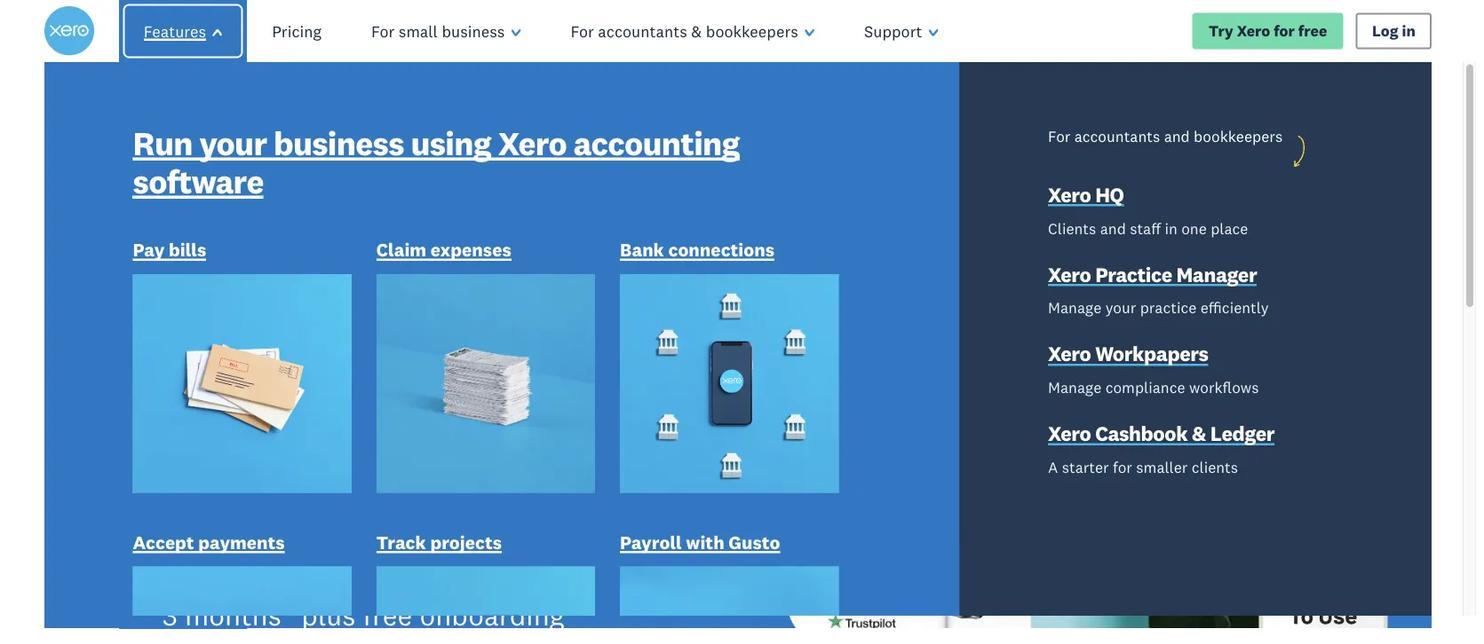 Task type: locate. For each thing, give the bounding box(es) containing it.
try xero for free link
[[1193, 13, 1344, 49]]

for small business button
[[346, 0, 546, 62]]

0 horizontal spatial bookkeepers
[[706, 21, 798, 41]]

bank connections
[[620, 238, 775, 261]]

0 vertical spatial accounting
[[574, 122, 740, 163]]

for right the off
[[563, 564, 599, 599]]

to
[[479, 111, 550, 204]]

pricing link
[[247, 0, 346, 62]]

1 vertical spatial software
[[162, 447, 460, 540]]

your down practice
[[1106, 298, 1136, 317]]

try
[[1209, 21, 1234, 40]]

bookkeepers inside dropdown button
[[706, 21, 798, 41]]

2 manage from the top
[[1048, 378, 1102, 397]]

for
[[371, 21, 395, 41], [571, 21, 594, 41], [1048, 126, 1071, 145]]

0 vertical spatial &
[[691, 21, 702, 41]]

1 vertical spatial business
[[274, 122, 404, 163]]

1 horizontal spatial in
[[1402, 21, 1416, 40]]

0 horizontal spatial your
[[199, 122, 267, 163]]

0 horizontal spatial accounting
[[162, 380, 541, 473]]

free left log
[[1299, 21, 1327, 40]]

0 vertical spatial your
[[199, 122, 267, 163]]

1 horizontal spatial and
[[1164, 126, 1190, 145]]

accountants inside for accountants & bookkeepers dropdown button
[[598, 21, 687, 41]]

0 vertical spatial manage
[[1048, 298, 1102, 317]]

0 vertical spatial business
[[442, 21, 505, 41]]

try xero for free
[[1209, 21, 1327, 40]]

1 horizontal spatial &
[[1192, 421, 1206, 446]]

track projects link
[[376, 530, 502, 558]]

bookkeepers
[[706, 21, 798, 41], [1194, 126, 1283, 145]]

1 vertical spatial in
[[1165, 218, 1178, 237]]

1 horizontal spatial accountants
[[1075, 126, 1160, 145]]

connections
[[668, 238, 775, 261]]

a
[[1048, 458, 1058, 477]]

off
[[523, 564, 556, 599]]

2 vertical spatial for
[[563, 564, 599, 599]]

with
[[319, 246, 468, 339], [686, 531, 725, 554]]

claim expenses link
[[376, 237, 511, 265]]

a starter for smaller clients
[[1048, 458, 1238, 477]]

support button
[[840, 0, 964, 62]]

features
[[144, 21, 206, 41]]

1 horizontal spatial bookkeepers
[[1194, 126, 1283, 145]]

business inside dropdown button
[[442, 21, 505, 41]]

and
[[1164, 126, 1190, 145], [1100, 218, 1126, 237]]

0 horizontal spatial with
[[319, 246, 468, 339]]

plus
[[301, 598, 356, 630]]

manage
[[1048, 298, 1102, 317], [1048, 378, 1102, 397]]

1 horizontal spatial accounting
[[574, 122, 740, 163]]

free right plus
[[363, 598, 413, 630]]

clients and staff in one place
[[1048, 218, 1248, 237]]

with inside the back to what you love with xero accounting software
[[319, 246, 468, 339]]

pay bills link
[[133, 237, 206, 265]]

for
[[1274, 21, 1295, 40], [1113, 458, 1133, 477], [563, 564, 599, 599]]

0 vertical spatial for
[[1274, 21, 1295, 40]]

1 horizontal spatial your
[[1106, 298, 1136, 317]]

0 horizontal spatial for
[[371, 21, 395, 41]]

business inside run your business using xero accounting software
[[274, 122, 404, 163]]

1 vertical spatial for
[[1113, 458, 1133, 477]]

software
[[133, 160, 263, 201], [162, 447, 460, 540]]

workpapers
[[1095, 341, 1209, 367]]

manage your practice efficiently
[[1048, 298, 1269, 317]]

ledger
[[1211, 421, 1275, 446]]

your for manage
[[1106, 298, 1136, 317]]

0 vertical spatial software
[[133, 160, 263, 201]]

0 horizontal spatial free
[[363, 598, 413, 630]]

accountants
[[598, 21, 687, 41], [1075, 126, 1160, 145]]

for for for small business
[[371, 21, 395, 41]]

one
[[1182, 218, 1207, 237]]

0 horizontal spatial &
[[691, 21, 702, 41]]

love
[[162, 246, 303, 339]]

practice
[[1095, 261, 1172, 287]]

for accountants and bookkeepers
[[1048, 126, 1283, 145]]

1 vertical spatial free
[[363, 598, 413, 630]]

1 vertical spatial your
[[1106, 298, 1136, 317]]

log in
[[1372, 21, 1416, 40]]

for inside dropdown button
[[571, 21, 594, 41]]

cashbook
[[1095, 421, 1188, 446]]

in right log
[[1402, 21, 1416, 40]]

log in link
[[1356, 13, 1432, 49]]

accept payments link
[[133, 530, 285, 558]]

time
[[267, 564, 325, 599]]

xero inside the back to what you love with xero accounting software
[[162, 313, 319, 406]]

hq
[[1095, 181, 1124, 207]]

for right the starter
[[1113, 458, 1133, 477]]

1 vertical spatial accounting
[[162, 380, 541, 473]]

accounting
[[574, 122, 740, 163], [162, 380, 541, 473]]

0 horizontal spatial business
[[274, 122, 404, 163]]

run your business using xero accounting software link
[[133, 122, 871, 206]]

1 manage from the top
[[1048, 298, 1102, 317]]

1 horizontal spatial for
[[1113, 458, 1133, 477]]

xero
[[1237, 21, 1271, 40], [498, 122, 567, 163], [1048, 181, 1091, 207], [1048, 261, 1091, 287], [162, 313, 319, 406], [1048, 341, 1091, 367], [1048, 421, 1091, 446]]

bookkeepers for for accountants & bookkeepers
[[706, 21, 798, 41]]

manager
[[1177, 261, 1257, 287]]

your
[[199, 122, 267, 163], [1106, 298, 1136, 317]]

1 horizontal spatial business
[[442, 21, 505, 41]]

2 horizontal spatial for
[[1048, 126, 1071, 145]]

your inside run your business using xero accounting software
[[199, 122, 267, 163]]

business
[[442, 21, 505, 41], [274, 122, 404, 163]]

business for small
[[442, 21, 505, 41]]

your for run
[[199, 122, 267, 163]]

for for for accountants and bookkeepers
[[1048, 126, 1071, 145]]

payroll with gusto
[[620, 531, 780, 554]]

2 horizontal spatial for
[[1274, 21, 1295, 40]]

track projects
[[376, 531, 502, 554]]

& inside dropdown button
[[691, 21, 702, 41]]

1 vertical spatial &
[[1192, 421, 1206, 446]]

free
[[1299, 21, 1327, 40], [363, 598, 413, 630]]

0 vertical spatial with
[[319, 246, 468, 339]]

your right the run
[[199, 122, 267, 163]]

0 horizontal spatial and
[[1100, 218, 1126, 237]]

expenses
[[431, 238, 511, 261]]

accountants for and
[[1075, 126, 1160, 145]]

for right try at the top of page
[[1274, 21, 1295, 40]]

manage down practice
[[1048, 298, 1102, 317]]

1 vertical spatial manage
[[1048, 378, 1102, 397]]

0 vertical spatial bookkeepers
[[706, 21, 798, 41]]

software inside the back to what you love with xero accounting software
[[162, 447, 460, 540]]

1 vertical spatial and
[[1100, 218, 1126, 237]]

3
[[162, 598, 178, 630]]

&
[[691, 21, 702, 41], [1192, 421, 1206, 446]]

0 horizontal spatial accountants
[[598, 21, 687, 41]]

1 vertical spatial with
[[686, 531, 725, 554]]

0 vertical spatial free
[[1299, 21, 1327, 40]]

0 vertical spatial in
[[1402, 21, 1416, 40]]

months*
[[185, 598, 294, 630]]

business for your
[[274, 122, 404, 163]]

manage down xero workpapers link
[[1048, 378, 1102, 397]]

free inside the limited time offer: get 50% off for 3 months* plus free onboardin
[[363, 598, 413, 630]]

for for starter
[[1113, 458, 1133, 477]]

1 vertical spatial accountants
[[1075, 126, 1160, 145]]

payroll with gusto link
[[620, 530, 780, 558]]

in
[[1402, 21, 1416, 40], [1165, 218, 1178, 237]]

0 horizontal spatial for
[[563, 564, 599, 599]]

1 horizontal spatial for
[[571, 21, 594, 41]]

0 vertical spatial accountants
[[598, 21, 687, 41]]

features button
[[113, 0, 253, 62]]

bookkeepers for for accountants and bookkeepers
[[1194, 126, 1283, 145]]

in left one
[[1165, 218, 1178, 237]]

for for xero
[[1274, 21, 1295, 40]]

1 horizontal spatial with
[[686, 531, 725, 554]]

1 vertical spatial bookkeepers
[[1194, 126, 1283, 145]]

for inside dropdown button
[[371, 21, 395, 41]]



Task type: vqa. For each thing, say whether or not it's contained in the screenshot.
CONFIRMATION
no



Task type: describe. For each thing, give the bounding box(es) containing it.
accounting inside the back to what you love with xero accounting software
[[162, 380, 541, 473]]

manage for workpapers
[[1048, 378, 1102, 397]]

xero hq
[[1048, 181, 1124, 207]]

manage compliance workflows
[[1048, 378, 1259, 397]]

0 horizontal spatial in
[[1165, 218, 1178, 237]]

xero hq link
[[1048, 181, 1124, 211]]

using
[[411, 122, 491, 163]]

place
[[1211, 218, 1248, 237]]

gusto
[[729, 531, 780, 554]]

run your business using xero accounting software
[[133, 122, 740, 201]]

projects
[[430, 531, 502, 554]]

xero inside run your business using xero accounting software
[[498, 122, 567, 163]]

accept payments
[[133, 531, 285, 554]]

for accountants & bookkeepers
[[571, 21, 798, 41]]

staff
[[1130, 218, 1161, 237]]

what
[[162, 179, 332, 271]]

accounting inside run your business using xero accounting software
[[574, 122, 740, 163]]

for for for accountants & bookkeepers
[[571, 21, 594, 41]]

back
[[298, 111, 463, 204]]

pay bills
[[133, 238, 206, 261]]

practice
[[1140, 298, 1197, 317]]

for small business
[[371, 21, 505, 41]]

clients
[[1192, 458, 1238, 477]]

payments
[[198, 531, 285, 554]]

track
[[376, 531, 426, 554]]

support
[[864, 21, 923, 41]]

1 horizontal spatial free
[[1299, 21, 1327, 40]]

xero cashbook & ledger link
[[1048, 421, 1275, 451]]

0 vertical spatial and
[[1164, 126, 1190, 145]]

efficiently
[[1201, 298, 1269, 317]]

bank connections link
[[620, 237, 775, 265]]

back to what you love with xero accounting software
[[162, 111, 550, 540]]

clients
[[1048, 218, 1097, 237]]

accountants for &
[[598, 21, 687, 41]]

claim expenses
[[376, 238, 511, 261]]

bills
[[169, 238, 206, 261]]

software inside run your business using xero accounting software
[[133, 160, 263, 201]]

bank
[[620, 238, 664, 261]]

pay
[[133, 238, 165, 261]]

you
[[348, 179, 471, 271]]

xero homepage image
[[44, 6, 94, 56]]

a xero user decorating a cake with blue icing. social proof badges surrounding the circular image. image
[[753, 62, 1432, 630]]

claim
[[376, 238, 427, 261]]

limited time offer: get 50% off for 3 months* plus free onboardin
[[162, 564, 599, 630]]

workflows
[[1189, 378, 1259, 397]]

offer:
[[332, 564, 399, 599]]

pricing
[[272, 21, 322, 41]]

compliance
[[1106, 378, 1186, 397]]

& for accountants
[[691, 21, 702, 41]]

get
[[406, 564, 451, 599]]

for accountants & bookkeepers button
[[546, 0, 840, 62]]

xero workpapers
[[1048, 341, 1209, 367]]

xero cashbook & ledger
[[1048, 421, 1275, 446]]

log
[[1372, 21, 1399, 40]]

50%
[[458, 564, 515, 599]]

& for cashbook
[[1192, 421, 1206, 446]]

xero practice manager link
[[1048, 261, 1257, 291]]

run
[[133, 122, 192, 163]]

manage for practice
[[1048, 298, 1102, 317]]

small
[[399, 21, 438, 41]]

limited
[[162, 564, 260, 599]]

accept
[[133, 531, 194, 554]]

xero practice manager
[[1048, 261, 1257, 287]]

xero workpapers link
[[1048, 341, 1209, 371]]

smaller
[[1136, 458, 1188, 477]]

for inside the limited time offer: get 50% off for 3 months* plus free onboardin
[[563, 564, 599, 599]]

starter
[[1062, 458, 1109, 477]]

payroll
[[620, 531, 682, 554]]



